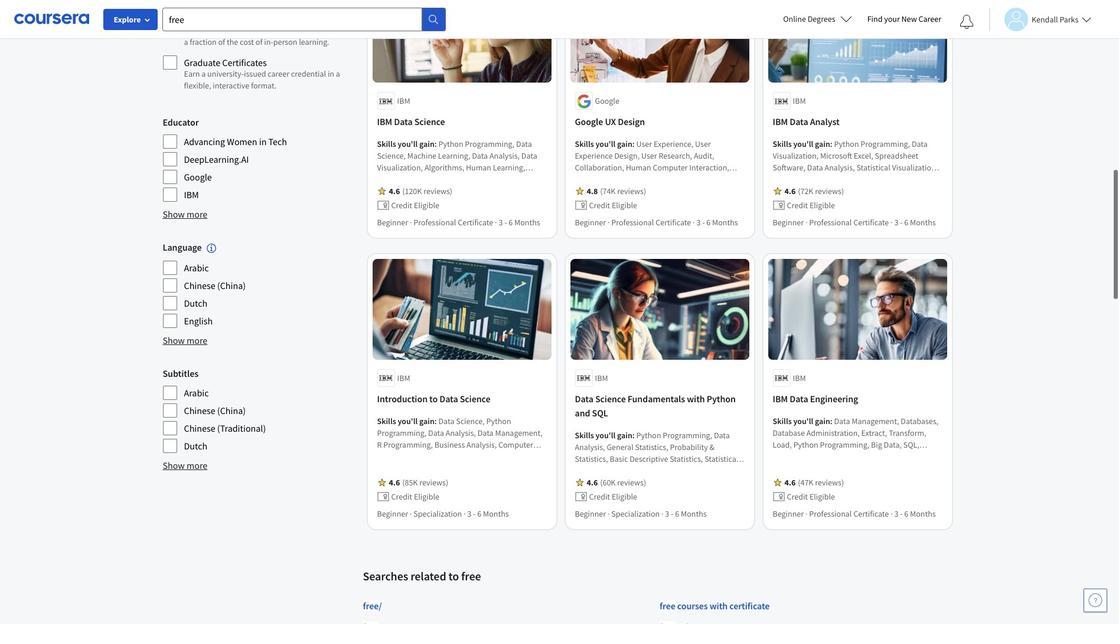 Task type: vqa. For each thing, say whether or not it's contained in the screenshot.
first OF from right
yes



Task type: describe. For each thing, give the bounding box(es) containing it.
and
[[575, 407, 590, 419]]

show more for english
[[163, 335, 207, 347]]

you'll for introduction to data science
[[398, 416, 418, 427]]

online
[[321, 25, 343, 35]]

collaboration,
[[575, 163, 624, 173]]

find your new career link
[[861, 12, 947, 27]]

specialization for fundamentals
[[611, 509, 660, 520]]

find
[[867, 14, 883, 24]]

university-
[[207, 69, 244, 79]]

language
[[163, 242, 202, 253]]

explore button
[[103, 9, 158, 30]]

format.
[[251, 80, 277, 91]]

experience
[[575, 151, 613, 161]]

beginner for ibm data science
[[377, 218, 408, 228]]

master's
[[266, 25, 294, 35]]

you'll for ibm data engineering
[[793, 416, 813, 427]]

chinese (china) for chinese (traditional)
[[184, 405, 246, 417]]

bachelor's
[[219, 25, 255, 35]]

advancing women in tech
[[184, 136, 287, 148]]

free courses with certificate
[[660, 600, 770, 612]]

courses
[[677, 600, 708, 612]]

- for google ux design
[[702, 218, 705, 228]]

skills for ibm data science
[[377, 139, 396, 150]]

- for ibm data science
[[504, 218, 507, 228]]

data science fundamentals with python and sql link
[[575, 392, 744, 420]]

chinese for dutch
[[184, 280, 215, 292]]

credential
[[291, 69, 326, 79]]

google ux design link
[[575, 115, 744, 129]]

with inside the data science fundamentals with python and sql
[[687, 393, 705, 405]]

explore
[[114, 14, 141, 25]]

your for earn
[[202, 25, 217, 35]]

your for find
[[884, 14, 900, 24]]

graduate
[[184, 57, 220, 69]]

introduction to data science link
[[377, 392, 547, 406]]

certificate
[[730, 600, 770, 612]]

in inside the 'earn a university-issued career credential in a flexible, interactive format.'
[[328, 69, 334, 79]]

data inside the data science fundamentals with python and sql
[[575, 393, 593, 405]]

4.8
[[587, 186, 598, 197]]

ibm data science
[[377, 116, 445, 128]]

show more button for english
[[163, 334, 207, 348]]

- for ibm data analyst
[[900, 218, 903, 228]]

kendall
[[1032, 14, 1058, 25]]

development,
[[695, 174, 744, 185]]

fundamentals
[[628, 393, 685, 405]]

(74k
[[600, 186, 616, 197]]

experience,
[[654, 139, 694, 150]]

/
[[379, 600, 382, 612]]

: for data science fundamentals with python and sql
[[632, 430, 635, 441]]

design
[[618, 116, 645, 128]]

1 vertical spatial design,
[[639, 174, 664, 185]]

: for ibm data analyst
[[830, 139, 833, 150]]

computer
[[653, 163, 688, 173]]

4.6 (120k reviews)
[[389, 186, 452, 197]]

(85k
[[402, 478, 418, 488]]

data for ibm data engineering
[[790, 393, 808, 405]]

: for introduction to data science
[[435, 416, 437, 427]]

tools
[[575, 198, 593, 209]]

data science fundamentals with python and sql
[[575, 393, 736, 419]]

show for dutch
[[163, 460, 185, 472]]

months for ibm data engineering
[[910, 509, 936, 520]]

career
[[919, 14, 941, 24]]

arabic for chinese (traditional)
[[184, 388, 209, 399]]

ux
[[605, 116, 616, 128]]

reviews) for analyst
[[815, 186, 844, 197]]

to inside introduction to data science link
[[429, 393, 438, 405]]

human
[[626, 163, 651, 173]]

gain down design
[[617, 139, 632, 150]]

skills you'll gain : for introduction to data science
[[377, 416, 439, 427]]

ibm data analyst link
[[773, 115, 942, 129]]

help center image
[[1088, 594, 1103, 608]]

4.6 for ibm data science
[[389, 186, 400, 197]]

introduction
[[377, 393, 428, 405]]

2 web from the left
[[666, 186, 681, 197]]

skills for data science fundamentals with python and sql
[[575, 430, 594, 441]]

professional for engineering
[[809, 509, 852, 520]]

months for ibm data analyst
[[910, 218, 936, 228]]

reviews) for engineering
[[815, 478, 844, 488]]

certificate for ibm data science
[[458, 218, 493, 228]]

you'll for ibm data analyst
[[793, 139, 813, 150]]

subtitles group
[[163, 367, 356, 454]]

credit for ibm data science
[[391, 200, 412, 211]]

(120k
[[402, 186, 422, 197]]

social
[[575, 186, 596, 197]]

credit for ibm data analyst
[[787, 200, 808, 211]]

earn for flexible,
[[184, 69, 200, 79]]

a inside 'earn your bachelor's or master's degree online for a fraction of the cost of in-person learning.'
[[184, 37, 188, 47]]

subtitles
[[163, 368, 198, 380]]

ibm data analyst
[[773, 116, 840, 128]]

online degrees button
[[774, 6, 861, 32]]

4.6 for ibm data engineering
[[785, 478, 796, 488]]

google ux design
[[575, 116, 645, 128]]

chinese (china) for dutch
[[184, 280, 246, 292]]

4.6 (72k reviews)
[[785, 186, 844, 197]]

engineering
[[810, 393, 858, 405]]

4.6 (47k reviews)
[[785, 478, 844, 488]]

1 vertical spatial with
[[710, 600, 728, 612]]

related
[[411, 569, 446, 584]]

3 for ibm data analyst
[[894, 218, 898, 228]]

women
[[227, 136, 257, 148]]

free /
[[363, 600, 382, 612]]

: down design
[[632, 139, 635, 150]]

more for ibm
[[187, 208, 207, 220]]

beginner · specialization · 3 - 6 months for fundamentals
[[575, 509, 707, 520]]

sql
[[592, 407, 608, 419]]

dutch inside subtitles group
[[184, 441, 207, 453]]

cost
[[240, 37, 254, 47]]

tech
[[268, 136, 287, 148]]

months for google ux design
[[712, 218, 738, 228]]

research,
[[659, 151, 692, 161]]

educator group
[[163, 115, 356, 203]]

ibm inside the educator group
[[184, 189, 199, 201]]

gain for data science fundamentals with python and sql
[[617, 430, 632, 441]]

0 vertical spatial design,
[[614, 151, 640, 161]]

python
[[707, 393, 736, 405]]

educator
[[163, 116, 199, 128]]

professional for analyst
[[809, 218, 852, 228]]

certificate for google ux design
[[656, 218, 691, 228]]

you'll for ibm data science
[[398, 139, 418, 150]]

skills you'll gain : up experience
[[575, 139, 636, 150]]

credit eligible for fundamentals
[[589, 492, 637, 502]]

(traditional)
[[217, 423, 266, 435]]

coursera image
[[14, 10, 89, 28]]

eligible for engineering
[[810, 492, 835, 502]]

beginner · professional certificate · 3 - 6 months for ibm data analyst
[[773, 218, 936, 228]]

deeplearning.ai
[[184, 154, 249, 165]]

credit eligible for engineering
[[787, 492, 835, 502]]

months for ibm data science
[[514, 218, 540, 228]]

arabic for dutch
[[184, 262, 209, 274]]

beginner · professional certificate · 3 - 6 months for ibm data engineering
[[773, 509, 936, 520]]

learning.
[[299, 37, 329, 47]]

information about this filter group image
[[206, 244, 216, 254]]

1 vertical spatial to
[[449, 569, 459, 584]]

searches related to free
[[363, 569, 481, 584]]

degrees inside popup button
[[808, 14, 835, 24]]

(china) for chinese (traditional)
[[217, 405, 246, 417]]

data for ibm data science
[[394, 116, 413, 128]]

credit for google ux design
[[589, 200, 610, 211]]

: for ibm data science
[[435, 139, 437, 150]]

professional for science
[[414, 218, 456, 228]]

ibm data engineering
[[773, 393, 858, 405]]

person
[[273, 37, 297, 47]]

2 of from the left
[[256, 37, 263, 47]]

ibm data engineering link
[[773, 392, 942, 406]]

gain for ibm data engineering
[[815, 416, 830, 427]]

skills for ibm data analyst
[[773, 139, 792, 150]]

earn a university-issued career credential in a flexible, interactive format.
[[184, 69, 340, 91]]

fraction
[[190, 37, 217, 47]]

show notifications image
[[960, 15, 974, 29]]

4.6 (85k reviews)
[[389, 478, 448, 488]]

show more for dutch
[[163, 460, 207, 472]]



Task type: locate. For each thing, give the bounding box(es) containing it.
beginner
[[377, 218, 408, 228], [575, 218, 606, 228], [773, 218, 804, 228], [377, 509, 408, 520], [575, 509, 606, 520], [773, 509, 804, 520]]

1 horizontal spatial your
[[884, 14, 900, 24]]

2 vertical spatial chinese
[[184, 423, 215, 435]]

0 vertical spatial show
[[163, 208, 185, 220]]

4.6 (60k reviews)
[[587, 478, 646, 488]]

beginner · professional certificate · 3 - 6 months for ibm data science
[[377, 218, 540, 228]]

eligible for science
[[414, 200, 439, 211]]

None search field
[[162, 7, 446, 31]]

eligible for analyst
[[810, 200, 835, 211]]

free left courses
[[660, 600, 675, 612]]

4.6 for introduction to data science
[[389, 478, 400, 488]]

web down computer
[[666, 186, 681, 197]]

1 vertical spatial more
[[187, 335, 207, 347]]

earn up flexible,
[[184, 69, 200, 79]]

2 earn from the top
[[184, 69, 200, 79]]

gain for ibm data analyst
[[815, 139, 830, 150]]

earn your bachelor's or master's degree online for a fraction of the cost of in-person learning.
[[184, 25, 354, 47]]

1 web from the left
[[622, 186, 637, 197]]

for
[[345, 25, 354, 35]]

find your new career
[[867, 14, 941, 24]]

parks
[[1060, 14, 1079, 25]]

free right related
[[461, 569, 481, 584]]

science inside the data science fundamentals with python and sql
[[595, 393, 626, 405]]

specialization
[[414, 509, 462, 520], [611, 509, 660, 520]]

earn inside the 'earn a university-issued career credential in a flexible, interactive format.'
[[184, 69, 200, 79]]

beginner for data science fundamentals with python and sql
[[575, 509, 606, 520]]

2 product from the left
[[666, 174, 693, 185]]

issued
[[244, 69, 266, 79]]

: for ibm data engineering
[[830, 416, 833, 427]]

show more up language
[[163, 208, 207, 220]]

skills for introduction to data science
[[377, 416, 396, 427]]

0 horizontal spatial of
[[218, 37, 225, 47]]

4.6 left the (85k
[[389, 478, 400, 488]]

1 chinese (china) from the top
[[184, 280, 246, 292]]

1 vertical spatial show more button
[[163, 334, 207, 348]]

2 vertical spatial show more button
[[163, 459, 207, 473]]

to right related
[[449, 569, 459, 584]]

reviews) right (60k
[[617, 478, 646, 488]]

4.6 left (72k
[[785, 186, 796, 197]]

chinese (china) inside subtitles group
[[184, 405, 246, 417]]

in-
[[264, 37, 273, 47]]

0 horizontal spatial in
[[259, 136, 267, 148]]

skills down "ibm data science"
[[377, 139, 396, 150]]

skills you'll gain : for ibm data analyst
[[773, 139, 834, 150]]

- for ibm data engineering
[[900, 509, 903, 520]]

3 more from the top
[[187, 460, 207, 472]]

reviews) for data
[[419, 478, 448, 488]]

credit for data science fundamentals with python and sql
[[589, 492, 610, 502]]

in inside the educator group
[[259, 136, 267, 148]]

free
[[461, 569, 481, 584], [363, 600, 379, 612], [660, 600, 675, 612]]

1 show from the top
[[163, 208, 185, 220]]

(47k
[[798, 478, 813, 488]]

6 for ibm data analyst
[[904, 218, 908, 228]]

0 vertical spatial dutch
[[184, 298, 207, 310]]

with
[[687, 393, 705, 405], [710, 600, 728, 612]]

6 for ibm data science
[[509, 218, 513, 228]]

reviews) right (74k
[[617, 186, 646, 197]]

chinese up english
[[184, 280, 215, 292]]

planning,
[[575, 174, 608, 185]]

development
[[683, 186, 730, 197]]

3 show more from the top
[[163, 460, 207, 472]]

degree
[[296, 25, 319, 35]]

0 vertical spatial with
[[687, 393, 705, 405]]

1 arabic from the top
[[184, 262, 209, 274]]

specialization down 4.6 (60k reviews)
[[611, 509, 660, 520]]

0 horizontal spatial your
[[202, 25, 217, 35]]

1 horizontal spatial in
[[328, 69, 334, 79]]

1 show more from the top
[[163, 208, 207, 220]]

show more for ibm
[[163, 208, 207, 220]]

introduction to data science
[[377, 393, 490, 405]]

0 horizontal spatial to
[[429, 393, 438, 405]]

a right credential
[[336, 69, 340, 79]]

you'll down "ibm data science"
[[398, 139, 418, 150]]

ibm
[[397, 96, 410, 106], [793, 96, 806, 106], [377, 116, 392, 128], [773, 116, 788, 128], [184, 189, 199, 201], [397, 373, 410, 384], [595, 373, 608, 384], [793, 373, 806, 384], [773, 393, 788, 405]]

kendall parks button
[[989, 7, 1092, 31]]

show for english
[[163, 335, 185, 347]]

0 vertical spatial (china)
[[217, 280, 246, 292]]

3 for ibm data science
[[499, 218, 503, 228]]

1 vertical spatial chinese (china)
[[184, 405, 246, 417]]

eligible down 4.6 (72k reviews)
[[810, 200, 835, 211]]

degrees up fraction
[[184, 13, 216, 25]]

reviews) for science
[[424, 186, 452, 197]]

skills up experience
[[575, 139, 594, 150]]

(china) for dutch
[[217, 280, 246, 292]]

beginner for ibm data engineering
[[773, 509, 804, 520]]

beginner down '(120k'
[[377, 218, 408, 228]]

credit eligible down '(120k'
[[391, 200, 439, 211]]

user experience, user experience design, user research, audit, collaboration, human computer interaction, planning, product design, product development, social media, web design, web development tools
[[575, 139, 744, 209]]

beginner down (72k
[[773, 218, 804, 228]]

1 vertical spatial dutch
[[184, 441, 207, 453]]

1 horizontal spatial with
[[710, 600, 728, 612]]

reviews) for design
[[617, 186, 646, 197]]

google inside "google ux design" link
[[575, 116, 603, 128]]

1 specialization from the left
[[414, 509, 462, 520]]

kendall parks
[[1032, 14, 1079, 25]]

beginner · professional certificate · 3 - 6 months for google ux design
[[575, 218, 738, 228]]

2 vertical spatial google
[[184, 171, 212, 183]]

4.6 for data science fundamentals with python and sql
[[587, 478, 598, 488]]

credit down the '(47k' on the right bottom
[[787, 492, 808, 502]]

credit for introduction to data science
[[391, 492, 412, 502]]

6 for google ux design
[[706, 218, 711, 228]]

1 horizontal spatial free
[[461, 569, 481, 584]]

chinese for chinese (traditional)
[[184, 405, 215, 417]]

more down chinese (traditional)
[[187, 460, 207, 472]]

show more down english
[[163, 335, 207, 347]]

1 horizontal spatial to
[[449, 569, 459, 584]]

eligible down 4.8 (74k reviews)
[[612, 200, 637, 211]]

searches
[[363, 569, 408, 584]]

free for free courses with certificate
[[660, 600, 675, 612]]

1 vertical spatial google
[[575, 116, 603, 128]]

credit down (60k
[[589, 492, 610, 502]]

: down the data science fundamentals with python and sql on the right of page
[[632, 430, 635, 441]]

design,
[[614, 151, 640, 161], [639, 174, 664, 185], [639, 186, 664, 197]]

more for dutch
[[187, 460, 207, 472]]

gain for introduction to data science
[[419, 416, 435, 427]]

1 vertical spatial show
[[163, 335, 185, 347]]

eligible down 4.6 (60k reviews)
[[612, 492, 637, 502]]

google inside the educator group
[[184, 171, 212, 183]]

arabic inside subtitles group
[[184, 388, 209, 399]]

interactive
[[213, 80, 249, 91]]

2 vertical spatial show
[[163, 460, 185, 472]]

eligible down '4.6 (120k reviews)'
[[414, 200, 439, 211]]

reviews) right (72k
[[815, 186, 844, 197]]

science
[[414, 116, 445, 128], [460, 393, 490, 405], [595, 393, 626, 405]]

chinese left (traditional)
[[184, 423, 215, 435]]

you'll down introduction on the left of page
[[398, 416, 418, 427]]

(china)
[[217, 280, 246, 292], [217, 405, 246, 417]]

-
[[504, 218, 507, 228], [702, 218, 705, 228], [900, 218, 903, 228], [473, 509, 476, 520], [671, 509, 674, 520], [900, 509, 903, 520]]

skills you'll gain : down "ibm data science"
[[377, 139, 439, 150]]

to
[[429, 393, 438, 405], [449, 569, 459, 584]]

or
[[257, 25, 264, 35]]

skills down introduction on the left of page
[[377, 416, 396, 427]]

beginner · specialization · 3 - 6 months for data
[[377, 509, 509, 520]]

0 vertical spatial chinese (china)
[[184, 280, 246, 292]]

(72k
[[798, 186, 813, 197]]

free down searches
[[363, 600, 379, 612]]

1 earn from the top
[[184, 25, 200, 35]]

2 specialization from the left
[[611, 509, 660, 520]]

beginner · professional certificate · 3 - 6 months down 4.6 (72k reviews)
[[773, 218, 936, 228]]

your right find
[[884, 14, 900, 24]]

4.6 for ibm data analyst
[[785, 186, 796, 197]]

arabic down "subtitles"
[[184, 388, 209, 399]]

a left fraction
[[184, 37, 188, 47]]

arabic inside language group
[[184, 262, 209, 274]]

reviews) right '(120k'
[[424, 186, 452, 197]]

credit for ibm data engineering
[[787, 492, 808, 502]]

(china) inside language group
[[217, 280, 246, 292]]

credit eligible down 4.6 (60k reviews)
[[589, 492, 637, 502]]

graduate certificates
[[184, 57, 267, 69]]

0 horizontal spatial product
[[609, 174, 637, 185]]

2 more from the top
[[187, 335, 207, 347]]

0 vertical spatial show more button
[[163, 207, 207, 221]]

1 dutch from the top
[[184, 298, 207, 310]]

gain down ibm data engineering at the bottom right
[[815, 416, 830, 427]]

0 horizontal spatial degrees
[[184, 13, 216, 25]]

·
[[410, 218, 412, 228], [495, 218, 497, 228], [608, 218, 610, 228], [693, 218, 695, 228], [806, 218, 808, 228], [891, 218, 893, 228], [410, 509, 412, 520], [464, 509, 466, 520], [608, 509, 610, 520], [661, 509, 664, 520], [806, 509, 808, 520], [891, 509, 893, 520]]

certificate for ibm data engineering
[[854, 509, 889, 520]]

1 horizontal spatial web
[[666, 186, 681, 197]]

1 show more button from the top
[[163, 207, 207, 221]]

1 vertical spatial chinese
[[184, 405, 215, 417]]

(china) inside subtitles group
[[217, 405, 246, 417]]

you'll down ibm data analyst
[[793, 139, 813, 150]]

certificate for ibm data analyst
[[854, 218, 889, 228]]

3 for google ux design
[[697, 218, 701, 228]]

more up language
[[187, 208, 207, 220]]

beginner · professional certificate · 3 - 6 months down user experience, user experience design, user research, audit, collaboration, human computer interaction, planning, product design, product development, social media, web design, web development tools
[[575, 218, 738, 228]]

arabic
[[184, 262, 209, 274], [184, 388, 209, 399]]

of left the
[[218, 37, 225, 47]]

3 show from the top
[[163, 460, 185, 472]]

in left tech
[[259, 136, 267, 148]]

1 horizontal spatial beginner · specialization · 3 - 6 months
[[575, 509, 707, 520]]

more down english
[[187, 335, 207, 347]]

: down "ibm data science"
[[435, 139, 437, 150]]

chinese (china)
[[184, 280, 246, 292], [184, 405, 246, 417]]

credit eligible for analyst
[[787, 200, 835, 211]]

professional down 4.8 (74k reviews)
[[611, 218, 654, 228]]

certificates
[[222, 57, 267, 69]]

interaction,
[[689, 163, 729, 173]]

beginner down tools
[[575, 218, 606, 228]]

2 horizontal spatial free
[[660, 600, 675, 612]]

(60k
[[600, 478, 616, 488]]

web right media,
[[622, 186, 637, 197]]

you'll up experience
[[596, 139, 616, 150]]

skills down ibm data analyst
[[773, 139, 792, 150]]

degrees right online at the top of the page
[[808, 14, 835, 24]]

degrees
[[184, 13, 216, 25], [808, 14, 835, 24]]

2 arabic from the top
[[184, 388, 209, 399]]

eligible for fundamentals
[[612, 492, 637, 502]]

reviews) for fundamentals
[[617, 478, 646, 488]]

skills you'll gain :
[[377, 139, 439, 150], [575, 139, 636, 150], [773, 139, 834, 150], [377, 416, 439, 427], [773, 416, 834, 427], [575, 430, 636, 441]]

0 horizontal spatial web
[[622, 186, 637, 197]]

arabic down information about this filter group image
[[184, 262, 209, 274]]

advancing
[[184, 136, 225, 148]]

product
[[609, 174, 637, 185], [666, 174, 693, 185]]

0 vertical spatial to
[[429, 393, 438, 405]]

4.6 left the '(47k' on the right bottom
[[785, 478, 796, 488]]

skills down and
[[575, 430, 594, 441]]

skills you'll gain : for ibm data engineering
[[773, 416, 834, 427]]

1 horizontal spatial a
[[202, 69, 206, 79]]

earn for a
[[184, 25, 200, 35]]

credit down '(120k'
[[391, 200, 412, 211]]

0 vertical spatial earn
[[184, 25, 200, 35]]

1 vertical spatial show more
[[163, 335, 207, 347]]

1 product from the left
[[609, 174, 637, 185]]

4.6 left (60k
[[587, 478, 598, 488]]

1 chinese from the top
[[184, 280, 215, 292]]

6 for ibm data engineering
[[904, 509, 908, 520]]

0 vertical spatial arabic
[[184, 262, 209, 274]]

skills you'll gain : for ibm data science
[[377, 139, 439, 150]]

beginner for ibm data analyst
[[773, 218, 804, 228]]

with right courses
[[710, 600, 728, 612]]

skills you'll gain : down ibm data engineering at the bottom right
[[773, 416, 834, 427]]

2 vertical spatial show more
[[163, 460, 207, 472]]

2 beginner · specialization · 3 - 6 months from the left
[[575, 509, 707, 520]]

: down introduction to data science
[[435, 416, 437, 427]]

beginner · professional certificate · 3 - 6 months down 4.6 (47k reviews)
[[773, 509, 936, 520]]

1 horizontal spatial product
[[666, 174, 693, 185]]

google up google ux design
[[595, 96, 619, 106]]

chinese (china) inside language group
[[184, 280, 246, 292]]

you'll for data science fundamentals with python and sql
[[596, 430, 616, 441]]

beginner · specialization · 3 - 6 months down 4.6 (60k reviews)
[[575, 509, 707, 520]]

1 more from the top
[[187, 208, 207, 220]]

2 show from the top
[[163, 335, 185, 347]]

4.8 (74k reviews)
[[587, 186, 646, 197]]

1 vertical spatial (china)
[[217, 405, 246, 417]]

beginner · specialization · 3 - 6 months
[[377, 509, 509, 520], [575, 509, 707, 520]]

show more button down chinese (traditional)
[[163, 459, 207, 473]]

chinese (china) down information about this filter group image
[[184, 280, 246, 292]]

0 vertical spatial chinese
[[184, 280, 215, 292]]

3 for ibm data engineering
[[894, 509, 898, 520]]

1 (china) from the top
[[217, 280, 246, 292]]

online degrees
[[783, 14, 835, 24]]

earn
[[184, 25, 200, 35], [184, 69, 200, 79]]

beginner · professional certificate · 3 - 6 months
[[377, 218, 540, 228], [575, 218, 738, 228], [773, 218, 936, 228], [773, 509, 936, 520]]

data for ibm data analyst
[[790, 116, 808, 128]]

credit down 4.8
[[589, 200, 610, 211]]

language group
[[163, 240, 356, 329]]

credit
[[391, 200, 412, 211], [589, 200, 610, 211], [787, 200, 808, 211], [391, 492, 412, 502], [589, 492, 610, 502], [787, 492, 808, 502]]

dutch
[[184, 298, 207, 310], [184, 441, 207, 453]]

beginner down (60k
[[575, 509, 606, 520]]

beginner · professional certificate · 3 - 6 months down '4.6 (120k reviews)'
[[377, 218, 540, 228]]

: down 'engineering' on the right bottom of page
[[830, 416, 833, 427]]

show for ibm
[[163, 208, 185, 220]]

beginner for introduction to data science
[[377, 509, 408, 520]]

3 chinese from the top
[[184, 423, 215, 435]]

more for english
[[187, 335, 207, 347]]

credit eligible for science
[[391, 200, 439, 211]]

beginner for google ux design
[[575, 218, 606, 228]]

earn inside 'earn your bachelor's or master's degree online for a fraction of the cost of in-person learning.'
[[184, 25, 200, 35]]

1 vertical spatial arabic
[[184, 388, 209, 399]]

2 show more button from the top
[[163, 334, 207, 348]]

you'll down sql
[[596, 430, 616, 441]]

eligible for design
[[612, 200, 637, 211]]

beginner · specialization · 3 - 6 months down the 4.6 (85k reviews)
[[377, 509, 509, 520]]

dutch down chinese (traditional)
[[184, 441, 207, 453]]

product up 4.8 (74k reviews)
[[609, 174, 637, 185]]

0 horizontal spatial with
[[687, 393, 705, 405]]

analyst
[[810, 116, 840, 128]]

of left in-
[[256, 37, 263, 47]]

0 vertical spatial in
[[328, 69, 334, 79]]

1 horizontal spatial of
[[256, 37, 263, 47]]

dutch inside language group
[[184, 298, 207, 310]]

2 horizontal spatial science
[[595, 393, 626, 405]]

specialization down the 4.6 (85k reviews)
[[414, 509, 462, 520]]

2 (china) from the top
[[217, 405, 246, 417]]

online
[[783, 14, 806, 24]]

chinese inside language group
[[184, 280, 215, 292]]

months
[[514, 218, 540, 228], [712, 218, 738, 228], [910, 218, 936, 228], [483, 509, 509, 520], [681, 509, 707, 520], [910, 509, 936, 520]]

0 vertical spatial google
[[595, 96, 619, 106]]

0 vertical spatial your
[[884, 14, 900, 24]]

chinese (china) up chinese (traditional)
[[184, 405, 246, 417]]

show more button down english
[[163, 334, 207, 348]]

gain down introduction to data science
[[419, 416, 435, 427]]

skills you'll gain : down introduction on the left of page
[[377, 416, 439, 427]]

2 chinese (china) from the top
[[184, 405, 246, 417]]

credit eligible down 4.6 (72k reviews)
[[787, 200, 835, 211]]

professional down 4.6 (72k reviews)
[[809, 218, 852, 228]]

1 horizontal spatial specialization
[[611, 509, 660, 520]]

web
[[622, 186, 637, 197], [666, 186, 681, 197]]

1 vertical spatial in
[[259, 136, 267, 148]]

audit,
[[694, 151, 714, 161]]

1 of from the left
[[218, 37, 225, 47]]

specialization for data
[[414, 509, 462, 520]]

eligible down the 4.6 (85k reviews)
[[414, 492, 439, 502]]

0 horizontal spatial beginner · specialization · 3 - 6 months
[[377, 509, 509, 520]]

professional
[[414, 218, 456, 228], [611, 218, 654, 228], [809, 218, 852, 228], [809, 509, 852, 520]]

dutch up english
[[184, 298, 207, 310]]

the
[[227, 37, 238, 47]]

0 horizontal spatial specialization
[[414, 509, 462, 520]]

credit eligible for design
[[589, 200, 637, 211]]

english
[[184, 316, 213, 327]]

beginner down the (85k
[[377, 509, 408, 520]]

2 chinese from the top
[[184, 405, 215, 417]]

gain for ibm data science
[[419, 139, 435, 150]]

show more button for dutch
[[163, 459, 207, 473]]

your inside 'earn your bachelor's or master's degree online for a fraction of the cost of in-person learning.'
[[202, 25, 217, 35]]

1 horizontal spatial degrees
[[808, 14, 835, 24]]

reviews) right the '(47k' on the right bottom
[[815, 478, 844, 488]]

skills down ibm data engineering at the bottom right
[[773, 416, 792, 427]]

skills you'll gain : down sql
[[575, 430, 636, 441]]

you'll
[[398, 139, 418, 150], [596, 139, 616, 150], [793, 139, 813, 150], [398, 416, 418, 427], [793, 416, 813, 427], [596, 430, 616, 441]]

1 beginner · specialization · 3 - 6 months from the left
[[377, 509, 509, 520]]

credit eligible down 4.6 (47k reviews)
[[787, 492, 835, 502]]

of
[[218, 37, 225, 47], [256, 37, 263, 47]]

skills you'll gain : for data science fundamentals with python and sql
[[575, 430, 636, 441]]

What do you want to learn? text field
[[162, 7, 422, 31]]

credit down the (85k
[[391, 492, 412, 502]]

to right introduction on the left of page
[[429, 393, 438, 405]]

skills you'll gain : down ibm data analyst
[[773, 139, 834, 150]]

new
[[902, 14, 917, 24]]

1 vertical spatial earn
[[184, 69, 200, 79]]

flexible,
[[184, 80, 211, 91]]

0 horizontal spatial a
[[184, 37, 188, 47]]

chinese (traditional)
[[184, 423, 266, 435]]

2 vertical spatial design,
[[639, 186, 664, 197]]

your up fraction
[[202, 25, 217, 35]]

2 vertical spatial more
[[187, 460, 207, 472]]

earn up fraction
[[184, 25, 200, 35]]

1 vertical spatial your
[[202, 25, 217, 35]]

eligible
[[414, 200, 439, 211], [612, 200, 637, 211], [810, 200, 835, 211], [414, 492, 439, 502], [612, 492, 637, 502], [810, 492, 835, 502]]

2 show more from the top
[[163, 335, 207, 347]]

1 horizontal spatial science
[[460, 393, 490, 405]]

0 horizontal spatial science
[[414, 116, 445, 128]]

show more button
[[163, 207, 207, 221], [163, 334, 207, 348], [163, 459, 207, 473]]

show more button for ibm
[[163, 207, 207, 221]]

2 horizontal spatial a
[[336, 69, 340, 79]]

beginner down the '(47k' on the right bottom
[[773, 509, 804, 520]]

ibm data science link
[[377, 115, 547, 129]]

2 dutch from the top
[[184, 441, 207, 453]]

0 horizontal spatial free
[[363, 600, 379, 612]]

0 vertical spatial show more
[[163, 208, 207, 220]]

in
[[328, 69, 334, 79], [259, 136, 267, 148]]

0 vertical spatial more
[[187, 208, 207, 220]]

credit eligible for data
[[391, 492, 439, 502]]

3 show more button from the top
[[163, 459, 207, 473]]

show
[[163, 208, 185, 220], [163, 335, 185, 347], [163, 460, 185, 472]]



